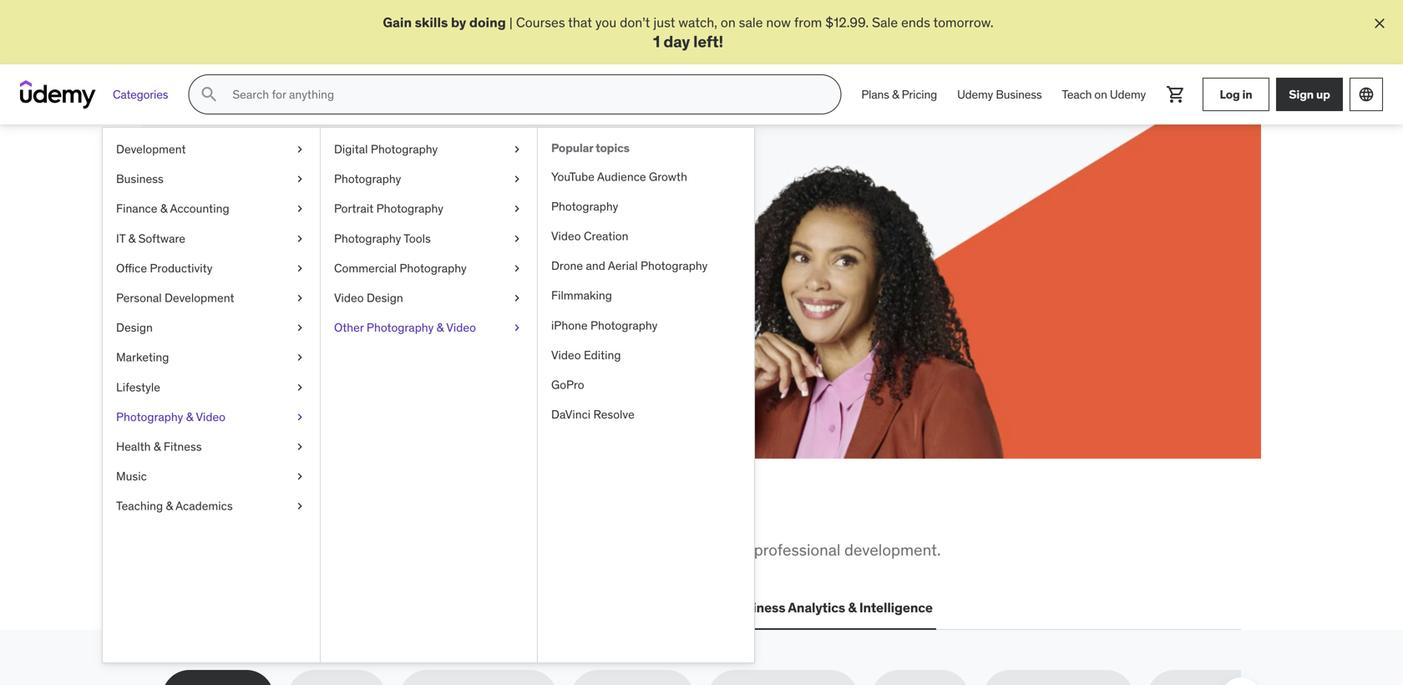 Task type: vqa. For each thing, say whether or not it's contained in the screenshot.
$12.99.
yes



Task type: locate. For each thing, give the bounding box(es) containing it.
1 horizontal spatial you
[[596, 14, 617, 31]]

tomorrow. inside "learn, practice, succeed (and save) courses for every skill in your learning journey, starting at $12.99. sale ends tomorrow."
[[345, 291, 406, 308]]

& right plans
[[892, 87, 899, 102]]

xsmall image for video design
[[511, 290, 524, 306]]

popular topics
[[551, 141, 630, 156]]

music
[[116, 469, 147, 484]]

& up the "office"
[[128, 231, 136, 246]]

log in
[[1220, 87, 1253, 102]]

xsmall image inside personal development link
[[293, 290, 307, 306]]

courses for doing
[[516, 14, 565, 31]]

ends
[[902, 14, 931, 31], [313, 291, 342, 308]]

xsmall image inside it & software link
[[293, 231, 307, 247]]

0 vertical spatial you
[[596, 14, 617, 31]]

1 horizontal spatial design
[[367, 290, 403, 306]]

1 horizontal spatial photography link
[[538, 192, 755, 222]]

courses right |
[[516, 14, 565, 31]]

iphone photography
[[551, 318, 658, 333]]

tomorrow. up udemy business
[[934, 14, 994, 31]]

courses
[[516, 14, 565, 31], [222, 272, 271, 289]]

1 vertical spatial you
[[330, 498, 377, 533]]

& down video design link
[[437, 320, 444, 335]]

well-
[[657, 540, 691, 560]]

you inside gain skills by doing | courses that you don't just watch, on sale now from $12.99. sale ends tomorrow. 1 day left!
[[596, 14, 617, 31]]

1 vertical spatial sale
[[284, 291, 310, 308]]

xsmall image inside lifestyle link
[[293, 379, 307, 396]]

video editing link
[[538, 341, 755, 370]]

2 vertical spatial business
[[729, 599, 786, 616]]

courses for (and
[[222, 272, 271, 289]]

ends inside gain skills by doing | courses that you don't just watch, on sale now from $12.99. sale ends tomorrow. 1 day left!
[[902, 14, 931, 31]]

video down skill
[[334, 290, 364, 306]]

portrait photography
[[334, 201, 444, 216]]

$12.99. for save)
[[237, 291, 281, 308]]

software
[[138, 231, 185, 246]]

& right analytics
[[848, 599, 857, 616]]

& right finance on the top left of the page
[[160, 201, 167, 216]]

sale up plans
[[872, 14, 898, 31]]

you up to
[[330, 498, 377, 533]]

xsmall image inside health & fitness link
[[293, 439, 307, 455]]

digital photography link
[[321, 135, 537, 164]]

& for accounting
[[160, 201, 167, 216]]

photography & video
[[116, 409, 226, 425]]

it left certifications
[[300, 599, 311, 616]]

tomorrow. down your
[[345, 291, 406, 308]]

skills left to
[[331, 540, 366, 560]]

1 vertical spatial in
[[356, 272, 367, 289]]

design down your
[[367, 290, 403, 306]]

photography inside commercial photography link
[[400, 261, 467, 276]]

0 horizontal spatial tomorrow.
[[345, 291, 406, 308]]

$12.99. down for
[[237, 291, 281, 308]]

topics,
[[456, 540, 503, 560]]

succeed
[[433, 197, 537, 232]]

xsmall image for marketing
[[293, 350, 307, 366]]

academics
[[176, 499, 233, 514]]

1 horizontal spatial in
[[451, 498, 477, 533]]

xsmall image inside video design link
[[511, 290, 524, 306]]

sale for |
[[872, 14, 898, 31]]

$12.99.
[[826, 14, 869, 31], [237, 291, 281, 308]]

0 horizontal spatial design
[[116, 320, 153, 335]]

0 horizontal spatial sale
[[284, 291, 310, 308]]

courses inside gain skills by doing | courses that you don't just watch, on sale now from $12.99. sale ends tomorrow. 1 day left!
[[516, 14, 565, 31]]

sale inside gain skills by doing | courses that you don't just watch, on sale now from $12.99. sale ends tomorrow. 1 day left!
[[872, 14, 898, 31]]

xsmall image
[[511, 141, 524, 158], [511, 171, 524, 187], [293, 201, 307, 217], [511, 201, 524, 217], [293, 231, 307, 247], [511, 231, 524, 247], [293, 290, 307, 306], [293, 320, 307, 336], [511, 320, 524, 336], [293, 409, 307, 425]]

sale inside "learn, practice, succeed (and save) courses for every skill in your learning journey, starting at $12.99. sale ends tomorrow."
[[284, 291, 310, 308]]

& right health
[[154, 439, 161, 454]]

sale down "every"
[[284, 291, 310, 308]]

$12.99. inside gain skills by doing | courses that you don't just watch, on sale now from $12.99. sale ends tomorrow. 1 day left!
[[826, 14, 869, 31]]

1 vertical spatial design
[[116, 320, 153, 335]]

ends up pricing
[[902, 14, 931, 31]]

business left teach
[[996, 87, 1042, 102]]

it certifications
[[300, 599, 399, 616]]

$12.99. right the from at the top right of page
[[826, 14, 869, 31]]

other photography & video element
[[537, 128, 755, 663]]

photography up video creation
[[551, 199, 619, 214]]

Search for anything text field
[[229, 80, 821, 109]]

doing
[[469, 14, 506, 31]]

it up the "office"
[[116, 231, 126, 246]]

that
[[568, 14, 592, 31]]

1 horizontal spatial $12.99.
[[826, 14, 869, 31]]

on
[[721, 14, 736, 31], [1095, 87, 1108, 102]]

gain skills by doing | courses that you don't just watch, on sale now from $12.99. sale ends tomorrow. 1 day left!
[[383, 14, 994, 51]]

xsmall image inside portrait photography link
[[511, 201, 524, 217]]

health & fitness
[[116, 439, 202, 454]]

skills inside gain skills by doing | courses that you don't just watch, on sale now from $12.99. sale ends tomorrow. 1 day left!
[[415, 14, 448, 31]]

supports
[[590, 540, 653, 560]]

photography up commercial
[[334, 231, 401, 246]]

practice,
[[314, 197, 428, 232]]

in
[[1243, 87, 1253, 102], [356, 272, 367, 289], [451, 498, 477, 533]]

xsmall image inside teaching & academics link
[[293, 498, 307, 515]]

tomorrow. inside gain skills by doing | courses that you don't just watch, on sale now from $12.99. sale ends tomorrow. 1 day left!
[[934, 14, 994, 31]]

on left sale
[[721, 14, 736, 31]]

0 vertical spatial ends
[[902, 14, 931, 31]]

0 horizontal spatial photography link
[[321, 164, 537, 194]]

xsmall image inside photography link
[[511, 171, 524, 187]]

1 udemy from the left
[[958, 87, 994, 102]]

0 horizontal spatial it
[[116, 231, 126, 246]]

& for video
[[186, 409, 193, 425]]

1 vertical spatial development
[[165, 290, 234, 306]]

plans & pricing link
[[852, 75, 948, 115]]

1 horizontal spatial tomorrow.
[[934, 14, 994, 31]]

xsmall image for commercial photography
[[511, 260, 524, 277]]

0 vertical spatial courses
[[516, 14, 565, 31]]

0 horizontal spatial you
[[330, 498, 377, 533]]

1 horizontal spatial sale
[[872, 14, 898, 31]]

xsmall image inside the photography tools link
[[511, 231, 524, 247]]

0 vertical spatial it
[[116, 231, 126, 246]]

1 horizontal spatial udemy
[[1110, 87, 1146, 102]]

0 horizontal spatial in
[[356, 272, 367, 289]]

ends down skill
[[313, 291, 342, 308]]

it & software link
[[103, 224, 320, 254]]

for
[[275, 272, 291, 289]]

business inside button
[[729, 599, 786, 616]]

rounded
[[691, 540, 750, 560]]

xsmall image for photography tools
[[511, 231, 524, 247]]

tomorrow. for save)
[[345, 291, 406, 308]]

on right teach
[[1095, 87, 1108, 102]]

xsmall image inside design link
[[293, 320, 307, 336]]

xsmall image for it & software
[[293, 231, 307, 247]]

xsmall image inside marketing link
[[293, 350, 307, 366]]

in up topics,
[[451, 498, 477, 533]]

development down categories dropdown button
[[116, 142, 186, 157]]

up
[[1317, 87, 1331, 102]]

xsmall image for photography & video
[[293, 409, 307, 425]]

1 vertical spatial $12.99.
[[237, 291, 281, 308]]

filmmaking link
[[538, 281, 755, 311]]

udemy left shopping cart with 0 items icon
[[1110, 87, 1146, 102]]

0 horizontal spatial $12.99.
[[237, 291, 281, 308]]

& right teaching
[[166, 499, 173, 514]]

development down the office productivity link in the left of the page
[[165, 290, 234, 306]]

skills left by
[[415, 14, 448, 31]]

teach on udemy link
[[1052, 75, 1156, 115]]

1 horizontal spatial courses
[[516, 14, 565, 31]]

skills up workplace
[[253, 498, 325, 533]]

marketing
[[116, 350, 169, 365]]

0 vertical spatial development
[[116, 142, 186, 157]]

in right log
[[1243, 87, 1253, 102]]

drone
[[551, 258, 583, 273]]

xsmall image inside music link
[[293, 469, 307, 485]]

ends inside "learn, practice, succeed (and save) courses for every skill in your learning journey, starting at $12.99. sale ends tomorrow."
[[313, 291, 342, 308]]

business analytics & intelligence button
[[726, 588, 937, 628]]

other photography & video link
[[321, 313, 537, 343]]

0 vertical spatial in
[[1243, 87, 1253, 102]]

just
[[654, 14, 676, 31]]

1 vertical spatial tomorrow.
[[345, 291, 406, 308]]

design down the personal
[[116, 320, 153, 335]]

0 vertical spatial tomorrow.
[[934, 14, 994, 31]]

0 horizontal spatial business
[[116, 172, 164, 187]]

video design link
[[321, 283, 537, 313]]

photography down the 'video creation' link
[[641, 258, 708, 273]]

commercial photography
[[334, 261, 467, 276]]

left!
[[694, 31, 724, 51]]

it for it & software
[[116, 231, 126, 246]]

log
[[1220, 87, 1240, 102]]

portrait
[[334, 201, 374, 216]]

courses inside "learn, practice, succeed (and save) courses for every skill in your learning journey, starting at $12.99. sale ends tomorrow."
[[222, 272, 271, 289]]

video up gopro
[[551, 348, 581, 363]]

1 vertical spatial business
[[116, 172, 164, 187]]

& up "fitness"
[[186, 409, 193, 425]]

photography up the portrait
[[334, 172, 401, 187]]

0 vertical spatial $12.99.
[[826, 14, 869, 31]]

0 vertical spatial on
[[721, 14, 736, 31]]

xsmall image inside 'finance & accounting' link
[[293, 201, 307, 217]]

& for software
[[128, 231, 136, 246]]

udemy business link
[[948, 75, 1052, 115]]

xsmall image inside other photography & video link
[[511, 320, 524, 336]]

0 horizontal spatial skills
[[253, 498, 325, 533]]

0 vertical spatial sale
[[872, 14, 898, 31]]

it inside button
[[300, 599, 311, 616]]

& for academics
[[166, 499, 173, 514]]

photography right the digital
[[371, 142, 438, 157]]

video down lifestyle link
[[196, 409, 226, 425]]

sign up link
[[1277, 78, 1344, 111]]

photography up health & fitness
[[116, 409, 183, 425]]

0 vertical spatial business
[[996, 87, 1042, 102]]

in up the video design
[[356, 272, 367, 289]]

courses up at
[[222, 272, 271, 289]]

you inside all the skills you need in one place from critical workplace skills to technical topics, our catalog supports well-rounded professional development.
[[330, 498, 377, 533]]

business for business
[[116, 172, 164, 187]]

development
[[116, 142, 186, 157], [165, 290, 234, 306]]

music link
[[103, 462, 320, 492]]

photography down video design link
[[367, 320, 434, 335]]

xsmall image inside commercial photography link
[[511, 260, 524, 277]]

0 horizontal spatial on
[[721, 14, 736, 31]]

1 vertical spatial skills
[[253, 498, 325, 533]]

2 udemy from the left
[[1110, 87, 1146, 102]]

you right that
[[596, 14, 617, 31]]

photography inside the photography tools link
[[334, 231, 401, 246]]

udemy right pricing
[[958, 87, 994, 102]]

photography link down growth
[[538, 192, 755, 222]]

in inside all the skills you need in one place from critical workplace skills to technical topics, our catalog supports well-rounded professional development.
[[451, 498, 477, 533]]

xsmall image inside the office productivity link
[[293, 260, 307, 277]]

xsmall image inside business link
[[293, 171, 307, 187]]

xsmall image inside photography & video link
[[293, 409, 307, 425]]

pricing
[[902, 87, 938, 102]]

photography inside other photography & video link
[[367, 320, 434, 335]]

business up finance on the top left of the page
[[116, 172, 164, 187]]

photography link up portrait photography
[[321, 164, 537, 194]]

at
[[222, 291, 234, 308]]

0 horizontal spatial courses
[[222, 272, 271, 289]]

design link
[[103, 313, 320, 343]]

1 horizontal spatial business
[[729, 599, 786, 616]]

skills
[[415, 14, 448, 31], [253, 498, 325, 533], [331, 540, 366, 560]]

teaching & academics
[[116, 499, 233, 514]]

xsmall image for finance & accounting
[[293, 201, 307, 217]]

photography inside photography & video link
[[116, 409, 183, 425]]

your
[[370, 272, 396, 289]]

photography up tools
[[377, 201, 444, 216]]

xsmall image inside "digital photography" link
[[511, 141, 524, 158]]

xsmall image for health & fitness
[[293, 439, 307, 455]]

design
[[367, 290, 403, 306], [116, 320, 153, 335]]

the
[[206, 498, 248, 533]]

business
[[996, 87, 1042, 102], [116, 172, 164, 187], [729, 599, 786, 616]]

tomorrow.
[[934, 14, 994, 31], [345, 291, 406, 308]]

it certifications button
[[297, 588, 402, 628]]

youtube audience growth
[[551, 169, 688, 184]]

video creation
[[551, 229, 629, 244]]

business left analytics
[[729, 599, 786, 616]]

1 horizontal spatial skills
[[331, 540, 366, 560]]

1 vertical spatial courses
[[222, 272, 271, 289]]

$12.99. inside "learn, practice, succeed (and save) courses for every skill in your learning journey, starting at $12.99. sale ends tomorrow."
[[237, 291, 281, 308]]

photography down the photography tools link
[[400, 261, 467, 276]]

0 vertical spatial design
[[367, 290, 403, 306]]

ends for save)
[[313, 291, 342, 308]]

1 horizontal spatial on
[[1095, 87, 1108, 102]]

xsmall image for personal development
[[293, 290, 307, 306]]

close image
[[1372, 15, 1389, 32]]

photography up editing
[[591, 318, 658, 333]]

2 vertical spatial in
[[451, 498, 477, 533]]

tomorrow. for |
[[934, 14, 994, 31]]

analytics
[[788, 599, 846, 616]]

learning
[[399, 272, 447, 289]]

xsmall image inside development link
[[293, 141, 307, 158]]

day
[[664, 31, 690, 51]]

it
[[116, 231, 126, 246], [300, 599, 311, 616]]

0 horizontal spatial udemy
[[958, 87, 994, 102]]

1 horizontal spatial ends
[[902, 14, 931, 31]]

video for video design
[[334, 290, 364, 306]]

2 horizontal spatial business
[[996, 87, 1042, 102]]

video editing
[[551, 348, 621, 363]]

0 horizontal spatial ends
[[313, 291, 342, 308]]

video design
[[334, 290, 403, 306]]

1 vertical spatial ends
[[313, 291, 342, 308]]

1 horizontal spatial it
[[300, 599, 311, 616]]

don't
[[620, 14, 650, 31]]

2 horizontal spatial skills
[[415, 14, 448, 31]]

gopro link
[[538, 370, 755, 400]]

0 vertical spatial skills
[[415, 14, 448, 31]]

xsmall image
[[293, 141, 307, 158], [293, 171, 307, 187], [293, 260, 307, 277], [511, 260, 524, 277], [511, 290, 524, 306], [293, 350, 307, 366], [293, 379, 307, 396], [293, 439, 307, 455], [293, 469, 307, 485], [293, 498, 307, 515]]

video up drone
[[551, 229, 581, 244]]

1 vertical spatial it
[[300, 599, 311, 616]]

on inside gain skills by doing | courses that you don't just watch, on sale now from $12.99. sale ends tomorrow. 1 day left!
[[721, 14, 736, 31]]



Task type: describe. For each thing, give the bounding box(es) containing it.
catalog
[[534, 540, 586, 560]]

1 vertical spatial on
[[1095, 87, 1108, 102]]

teach
[[1062, 87, 1092, 102]]

aerial
[[608, 258, 638, 273]]

professional
[[754, 540, 841, 560]]

office productivity link
[[103, 254, 320, 283]]

$12.99. for |
[[826, 14, 869, 31]]

by
[[451, 14, 467, 31]]

science
[[540, 599, 590, 616]]

and
[[586, 258, 606, 273]]

workplace
[[254, 540, 327, 560]]

udemy image
[[20, 80, 96, 109]]

all the skills you need in one place from critical workplace skills to technical topics, our catalog supports well-rounded professional development.
[[162, 498, 941, 560]]

development link
[[103, 135, 320, 164]]

it & software
[[116, 231, 185, 246]]

xsmall image for portrait photography
[[511, 201, 524, 217]]

xsmall image for photography
[[511, 171, 524, 187]]

photography inside portrait photography link
[[377, 201, 444, 216]]

lifestyle
[[116, 380, 160, 395]]

to
[[370, 540, 384, 560]]

office
[[116, 261, 147, 276]]

video for video editing
[[551, 348, 581, 363]]

xsmall image for other photography & video
[[511, 320, 524, 336]]

drone and aerial photography link
[[538, 251, 755, 281]]

editing
[[584, 348, 621, 363]]

business link
[[103, 164, 320, 194]]

xsmall image for lifestyle
[[293, 379, 307, 396]]

fitness
[[164, 439, 202, 454]]

sign up
[[1289, 87, 1331, 102]]

categories button
[[103, 75, 178, 115]]

photography & video link
[[103, 402, 320, 432]]

certifications
[[314, 599, 399, 616]]

choose a language image
[[1359, 86, 1375, 103]]

photography tools
[[334, 231, 431, 246]]

lifestyle link
[[103, 373, 320, 402]]

sale for save)
[[284, 291, 310, 308]]

photography link for audience
[[538, 192, 755, 222]]

health
[[116, 439, 151, 454]]

log in link
[[1203, 78, 1270, 111]]

our
[[507, 540, 530, 560]]

iphone
[[551, 318, 588, 333]]

teaching
[[116, 499, 163, 514]]

audience
[[597, 169, 646, 184]]

categories
[[113, 87, 168, 102]]

xsmall image for business
[[293, 171, 307, 187]]

other
[[334, 320, 364, 335]]

it for it certifications
[[300, 599, 311, 616]]

davinci resolve
[[551, 407, 635, 422]]

commercial photography link
[[321, 254, 537, 283]]

xsmall image for development
[[293, 141, 307, 158]]

productivity
[[150, 261, 213, 276]]

learn, practice, succeed (and save) courses for every skill in your learning journey, starting at $12.99. sale ends tomorrow.
[[222, 197, 547, 308]]

finance & accounting link
[[103, 194, 320, 224]]

teaching & academics link
[[103, 492, 320, 521]]

xsmall image for office productivity
[[293, 260, 307, 277]]

creation
[[584, 229, 629, 244]]

shopping cart with 0 items image
[[1166, 85, 1187, 105]]

video for video creation
[[551, 229, 581, 244]]

critical
[[203, 540, 250, 560]]

gopro
[[551, 377, 585, 392]]

marketing link
[[103, 343, 320, 373]]

photography link for photography
[[321, 164, 537, 194]]

2 vertical spatial skills
[[331, 540, 366, 560]]

2 horizontal spatial in
[[1243, 87, 1253, 102]]

place
[[535, 498, 604, 533]]

digital photography
[[334, 142, 438, 157]]

resolve
[[594, 407, 635, 422]]

personal
[[116, 290, 162, 306]]

xsmall image for music
[[293, 469, 307, 485]]

submit search image
[[199, 85, 219, 105]]

every
[[294, 272, 326, 289]]

all
[[162, 498, 201, 533]]

& inside button
[[848, 599, 857, 616]]

watch,
[[679, 14, 718, 31]]

filmmaking
[[551, 288, 612, 303]]

accounting
[[170, 201, 229, 216]]

& for pricing
[[892, 87, 899, 102]]

xsmall image for design
[[293, 320, 307, 336]]

xsmall image for teaching & academics
[[293, 498, 307, 515]]

data
[[508, 599, 538, 616]]

1
[[653, 31, 660, 51]]

growth
[[649, 169, 688, 184]]

personal development link
[[103, 283, 320, 313]]

& for fitness
[[154, 439, 161, 454]]

video down video design link
[[447, 320, 476, 335]]

plans & pricing
[[862, 87, 938, 102]]

health & fitness link
[[103, 432, 320, 462]]

from
[[794, 14, 823, 31]]

popular
[[551, 141, 593, 156]]

ends for |
[[902, 14, 931, 31]]

xsmall image for digital photography
[[511, 141, 524, 158]]

drone and aerial photography
[[551, 258, 708, 273]]

portrait photography link
[[321, 194, 537, 224]]

davinci
[[551, 407, 591, 422]]

|
[[510, 14, 513, 31]]

photography inside "digital photography" link
[[371, 142, 438, 157]]

photography inside iphone photography 'link'
[[591, 318, 658, 333]]

intelligence
[[860, 599, 933, 616]]

technical
[[388, 540, 452, 560]]

finance
[[116, 201, 157, 216]]

photography inside the drone and aerial photography link
[[641, 258, 708, 273]]

in inside "learn, practice, succeed (and save) courses for every skill in your learning journey, starting at $12.99. sale ends tomorrow."
[[356, 272, 367, 289]]

business for business analytics & intelligence
[[729, 599, 786, 616]]

skill
[[330, 272, 353, 289]]

udemy business
[[958, 87, 1042, 102]]

plans
[[862, 87, 890, 102]]



